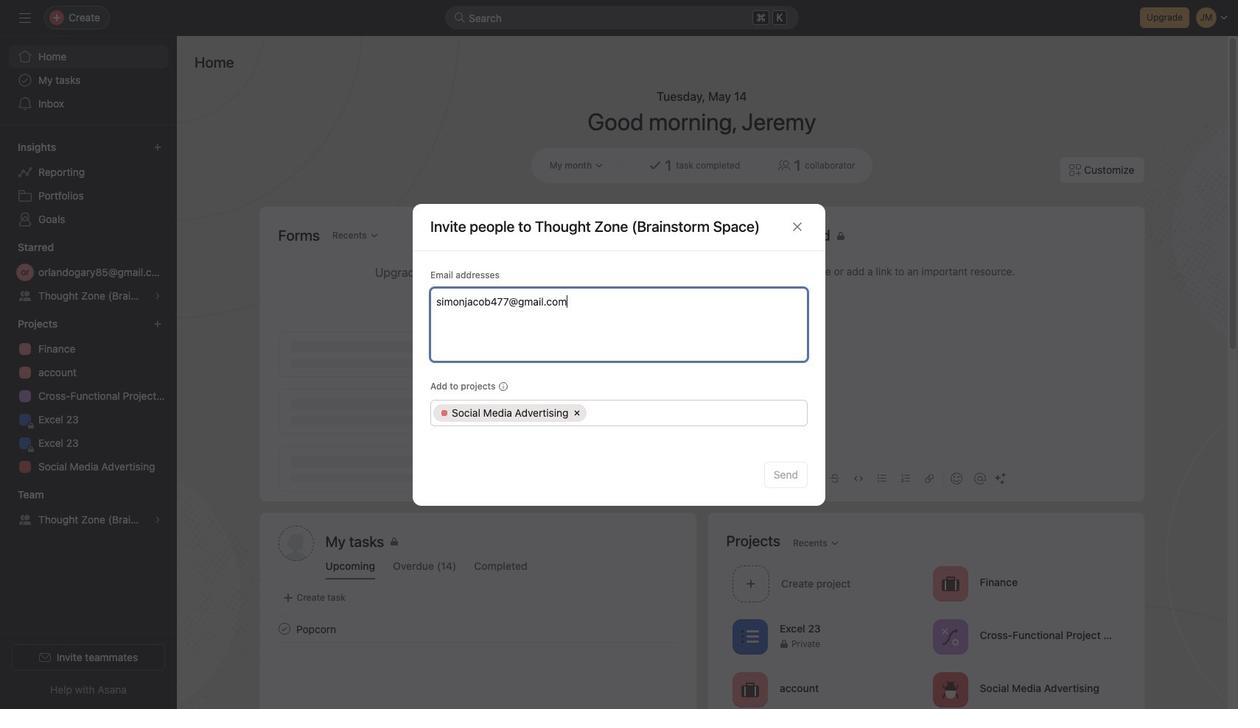 Task type: describe. For each thing, give the bounding box(es) containing it.
italics image
[[783, 475, 792, 483]]

add profile photo image
[[278, 526, 314, 562]]

1 cell from the left
[[433, 404, 587, 422]]

bug image
[[941, 681, 959, 699]]

link image
[[925, 475, 933, 483]]

mark complete image
[[275, 621, 293, 638]]

strikethrough image
[[830, 475, 839, 483]]

bulleted list image
[[877, 475, 886, 483]]

more information image
[[499, 382, 507, 391]]

prominent image
[[454, 12, 466, 24]]

list image
[[741, 628, 759, 646]]

line_and_symbols image
[[941, 628, 959, 646]]

1 vertical spatial briefcase image
[[741, 681, 759, 699]]

starred element
[[0, 234, 177, 311]]

at mention image
[[974, 473, 986, 485]]



Task type: vqa. For each thing, say whether or not it's contained in the screenshot.
first Collapse task list for this section image from the bottom
no



Task type: locate. For each thing, give the bounding box(es) containing it.
dialog
[[413, 204, 825, 506]]

toolbar
[[726, 462, 1126, 495]]

row
[[431, 401, 807, 426]]

global element
[[0, 36, 177, 125]]

insights element
[[0, 134, 177, 234]]

projects element
[[0, 311, 177, 482]]

list item
[[261, 616, 696, 643]]

or image
[[21, 264, 29, 282]]

0 horizontal spatial briefcase image
[[741, 681, 759, 699]]

bold image
[[759, 475, 768, 483]]

briefcase image up 'line_and_symbols' image
[[941, 575, 959, 593]]

2 cell from the left
[[589, 404, 803, 422]]

code image
[[854, 475, 863, 483]]

Mark complete checkbox
[[275, 621, 293, 638]]

0 vertical spatial briefcase image
[[941, 575, 959, 593]]

briefcase image
[[941, 575, 959, 593], [741, 681, 759, 699]]

hide sidebar image
[[19, 12, 31, 24]]

name@gmail.com, name@gmail.com, … text field
[[436, 292, 800, 310]]

0 horizontal spatial cell
[[433, 404, 587, 422]]

cell
[[433, 404, 587, 422], [589, 404, 803, 422]]

close this dialog image
[[791, 221, 803, 233]]

1 horizontal spatial briefcase image
[[941, 575, 959, 593]]

briefcase image down list "image"
[[741, 681, 759, 699]]

1 horizontal spatial cell
[[589, 404, 803, 422]]

numbered list image
[[901, 475, 910, 483]]

teams element
[[0, 482, 177, 535]]



